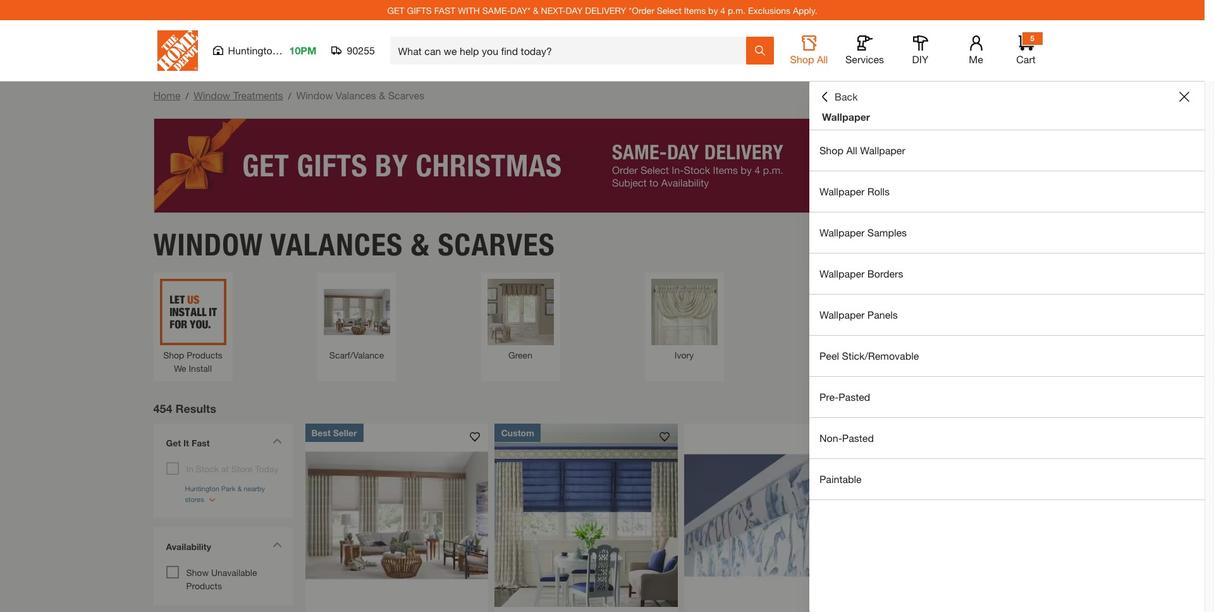 Task type: locate. For each thing, give the bounding box(es) containing it.
multi colored image
[[815, 279, 882, 345]]

*order
[[629, 5, 655, 15]]

home down the home depot logo
[[153, 89, 181, 101]]

in stock at store today link
[[186, 463, 279, 474]]

1 vertical spatial pasted
[[843, 432, 874, 444]]

wallpaper left rolls
[[820, 185, 865, 197]]

0 vertical spatial valances
[[336, 89, 376, 101]]

valances
[[336, 89, 376, 101], [270, 226, 403, 263]]

shop products we install link
[[160, 279, 226, 375]]

peel stick/removable
[[820, 350, 919, 362]]

/
[[186, 90, 189, 101], [288, 90, 291, 101]]

wood cornice image
[[305, 424, 489, 607]]

2 horizontal spatial shop
[[820, 144, 844, 156]]

1 horizontal spatial home
[[1126, 410, 1147, 419]]

select
[[657, 5, 682, 15]]

window
[[194, 89, 230, 101], [296, 89, 333, 101], [153, 226, 263, 263]]

scarf/valance
[[329, 350, 384, 360]]

services
[[846, 53, 884, 65]]

diy
[[913, 53, 929, 65]]

home right a
[[1126, 410, 1147, 419]]

ivory image
[[651, 279, 718, 345]]

green image
[[487, 279, 554, 345]]

by
[[709, 5, 718, 15]]

shop all wallpaper
[[820, 144, 906, 156]]

shop inside shop products we install
[[163, 350, 184, 360]]

wallpaper for wallpaper
[[822, 111, 871, 123]]

ivory link
[[651, 279, 718, 362]]

services button
[[845, 35, 885, 66]]

0 horizontal spatial all
[[817, 53, 828, 65]]

expert.
[[1171, 410, 1194, 419]]

1 horizontal spatial scarves
[[438, 226, 555, 263]]

all
[[817, 53, 828, 65], [847, 144, 858, 156]]

day
[[566, 5, 583, 15]]

pasted for non-
[[843, 432, 874, 444]]

all up back button in the top of the page
[[817, 53, 828, 65]]

/ right home 'link'
[[186, 90, 189, 101]]

pasted up non-pasted
[[839, 391, 871, 403]]

home
[[153, 89, 181, 101], [1126, 410, 1147, 419]]

home / window treatments / window valances & scarves
[[153, 89, 425, 101]]

454
[[153, 401, 172, 415]]

0 vertical spatial pasted
[[839, 391, 871, 403]]

home link
[[153, 89, 181, 101]]

apply.
[[793, 5, 818, 15]]

ivory
[[675, 350, 694, 360]]

0 horizontal spatial shop
[[163, 350, 184, 360]]

seller
[[333, 427, 357, 438]]

wallpaper left borders
[[820, 268, 865, 280]]

samples
[[868, 226, 907, 239]]

we
[[174, 363, 186, 374]]

huntington park
[[228, 44, 302, 56]]

pre-pasted
[[820, 391, 871, 403]]

0 horizontal spatial home
[[153, 89, 181, 101]]

shop down apply.
[[791, 53, 815, 65]]

window valances & scarves
[[153, 226, 555, 263]]

get gifts fast with same-day* & next-day delivery *order select items by 4 p.m. exclusions apply.
[[387, 5, 818, 15]]

depot
[[1149, 410, 1169, 419]]

all inside menu
[[847, 144, 858, 156]]

cart
[[1017, 53, 1036, 65]]

wallpaper samples link
[[810, 213, 1205, 253]]

in
[[186, 463, 194, 474]]

shop up we
[[163, 350, 184, 360]]

0 vertical spatial all
[[817, 53, 828, 65]]

scarf/valance link
[[324, 279, 390, 362]]

1 horizontal spatial /
[[288, 90, 291, 101]]

2 horizontal spatial &
[[533, 5, 539, 15]]

shop
[[791, 53, 815, 65], [820, 144, 844, 156], [163, 350, 184, 360]]

panels
[[868, 309, 898, 321]]

green link
[[487, 279, 554, 362]]

rod pocket valance image
[[979, 279, 1045, 345]]

unavailable
[[211, 567, 257, 578]]

1 vertical spatial products
[[186, 580, 222, 591]]

2 vertical spatial &
[[411, 226, 430, 263]]

products inside shop products we install
[[187, 350, 223, 360]]

items
[[684, 5, 706, 15]]

pasted down pre-pasted
[[843, 432, 874, 444]]

get it fast
[[166, 437, 210, 448]]

me button
[[956, 35, 997, 66]]

1 horizontal spatial &
[[411, 226, 430, 263]]

p.m.
[[728, 5, 746, 15]]

0 vertical spatial shop
[[791, 53, 815, 65]]

wallpaper panels link
[[810, 295, 1205, 335]]

0 vertical spatial products
[[187, 350, 223, 360]]

menu
[[810, 130, 1205, 500]]

wallpaper for wallpaper rolls
[[820, 185, 865, 197]]

a
[[1120, 410, 1124, 419]]

0 horizontal spatial &
[[379, 89, 385, 101]]

shop products we install image
[[160, 279, 226, 345]]

multi-colored
[[821, 350, 875, 360]]

0 vertical spatial scarves
[[388, 89, 425, 101]]

wallpaper rolls link
[[810, 171, 1205, 212]]

all inside button
[[817, 53, 828, 65]]

wallpaper left panels
[[820, 309, 865, 321]]

back
[[835, 90, 858, 102]]

install
[[189, 363, 212, 374]]

diy button
[[901, 35, 941, 66]]

1 vertical spatial valances
[[270, 226, 403, 263]]

shop up the wallpaper rolls at the right of the page
[[820, 144, 844, 156]]

wallpaper down back
[[822, 111, 871, 123]]

/ right treatments
[[288, 90, 291, 101]]

next-
[[541, 5, 566, 15]]

products up the install at the left of the page
[[187, 350, 223, 360]]

1 horizontal spatial all
[[847, 144, 858, 156]]

all up the wallpaper rolls at the right of the page
[[847, 144, 858, 156]]

at
[[221, 463, 229, 474]]

products down show at left bottom
[[186, 580, 222, 591]]

0 horizontal spatial scarves
[[388, 89, 425, 101]]

get
[[166, 437, 181, 448]]

wallpaper down the wallpaper rolls at the right of the page
[[820, 226, 865, 239]]

day*
[[511, 5, 531, 15]]

pre-
[[820, 391, 839, 403]]

1 horizontal spatial shop
[[791, 53, 815, 65]]

2 vertical spatial shop
[[163, 350, 184, 360]]

0 vertical spatial home
[[153, 89, 181, 101]]

cart 5
[[1017, 34, 1036, 65]]

shop inside button
[[791, 53, 815, 65]]

colored
[[844, 350, 875, 360]]

pasted
[[839, 391, 871, 403], [843, 432, 874, 444]]

1 vertical spatial shop
[[820, 144, 844, 156]]

0 horizontal spatial /
[[186, 90, 189, 101]]

get it fast link
[[160, 430, 286, 459]]

scarves
[[388, 89, 425, 101], [438, 226, 555, 263]]

multi-colored link
[[815, 279, 882, 362]]

1 vertical spatial &
[[379, 89, 385, 101]]

shop all wallpaper link
[[810, 130, 1205, 171]]

products
[[187, 350, 223, 360], [186, 580, 222, 591]]

1 vertical spatial all
[[847, 144, 858, 156]]

wallpaper
[[822, 111, 871, 123], [861, 144, 906, 156], [820, 185, 865, 197], [820, 226, 865, 239], [820, 268, 865, 280], [820, 309, 865, 321]]



Task type: vqa. For each thing, say whether or not it's contained in the screenshot.
Leak
no



Task type: describe. For each thing, give the bounding box(es) containing it.
custom
[[501, 427, 534, 438]]

feedback link image
[[1198, 214, 1215, 282]]

borders
[[868, 268, 904, 280]]

wallpaper for wallpaper borders
[[820, 268, 865, 280]]

peel
[[820, 350, 840, 362]]

availability link
[[160, 534, 286, 563]]

fast
[[434, 5, 456, 15]]

canova blackout polyester curtain valance image
[[875, 424, 1058, 607]]

90255
[[347, 44, 375, 56]]

show unavailable products
[[186, 567, 257, 591]]

chat
[[1086, 410, 1102, 419]]

huntington
[[228, 44, 278, 56]]

the home depot logo image
[[157, 30, 198, 71]]

fast
[[192, 437, 210, 448]]

shop for shop all
[[791, 53, 815, 65]]

best
[[312, 427, 331, 438]]

10pm
[[289, 44, 317, 56]]

availability
[[166, 541, 211, 552]]

delivery
[[585, 5, 627, 15]]

pre-pasted link
[[810, 377, 1205, 418]]

1 / from the left
[[186, 90, 189, 101]]

sponsored banner image
[[153, 118, 1052, 213]]

park
[[281, 44, 302, 56]]

non-pasted
[[820, 432, 874, 444]]

scarf/valance image
[[324, 279, 390, 345]]

show
[[186, 567, 209, 578]]

1 vertical spatial scarves
[[438, 226, 555, 263]]

454 results
[[153, 401, 216, 415]]

shop for shop all wallpaper
[[820, 144, 844, 156]]

best seller
[[312, 427, 357, 438]]

non-
[[820, 432, 843, 444]]

same-
[[483, 5, 511, 15]]

with
[[1104, 410, 1118, 419]]

wallpaper borders
[[820, 268, 904, 280]]

results
[[176, 401, 216, 415]]

0 vertical spatial &
[[533, 5, 539, 15]]

wallpaper rolls
[[820, 185, 890, 197]]

peel stick/removable link
[[810, 336, 1205, 376]]

shop all
[[791, 53, 828, 65]]

window treatments link
[[194, 89, 283, 101]]

wallpaper for wallpaper panels
[[820, 309, 865, 321]]

fabric cornice image
[[495, 424, 678, 607]]

shop for shop products we install
[[163, 350, 184, 360]]

exclusions
[[748, 5, 791, 15]]

stock
[[196, 463, 219, 474]]

green
[[509, 350, 533, 360]]

store
[[231, 463, 253, 474]]

contour valance only image
[[685, 424, 868, 607]]

me
[[969, 53, 984, 65]]

paintable
[[820, 473, 862, 485]]

multi-
[[821, 350, 844, 360]]

rolls
[[868, 185, 890, 197]]

pasted for pre-
[[839, 391, 871, 403]]

today
[[255, 463, 279, 474]]

2 / from the left
[[288, 90, 291, 101]]

non-pasted link
[[810, 418, 1205, 459]]

wallpaper up rolls
[[861, 144, 906, 156]]

in stock at store today
[[186, 463, 279, 474]]

5
[[1031, 34, 1035, 43]]

wallpaper borders link
[[810, 254, 1205, 294]]

gifts
[[407, 5, 432, 15]]

treatments
[[233, 89, 283, 101]]

menu containing shop all wallpaper
[[810, 130, 1205, 500]]

all for shop all wallpaper
[[847, 144, 858, 156]]

wallpaper panels
[[820, 309, 898, 321]]

get
[[387, 5, 405, 15]]

show unavailable products link
[[186, 567, 257, 591]]

wallpaper for wallpaper samples
[[820, 226, 865, 239]]

1 vertical spatial home
[[1126, 410, 1147, 419]]

with
[[458, 5, 480, 15]]

it
[[183, 437, 189, 448]]

90255 button
[[332, 44, 375, 57]]

shop all button
[[789, 35, 830, 66]]

What can we help you find today? search field
[[398, 37, 746, 64]]

drawer close image
[[1180, 92, 1190, 102]]

stick/removable
[[842, 350, 919, 362]]

back button
[[820, 90, 858, 103]]

all for shop all
[[817, 53, 828, 65]]

chat with a home depot expert.
[[1086, 410, 1194, 419]]

products inside show unavailable products
[[186, 580, 222, 591]]



